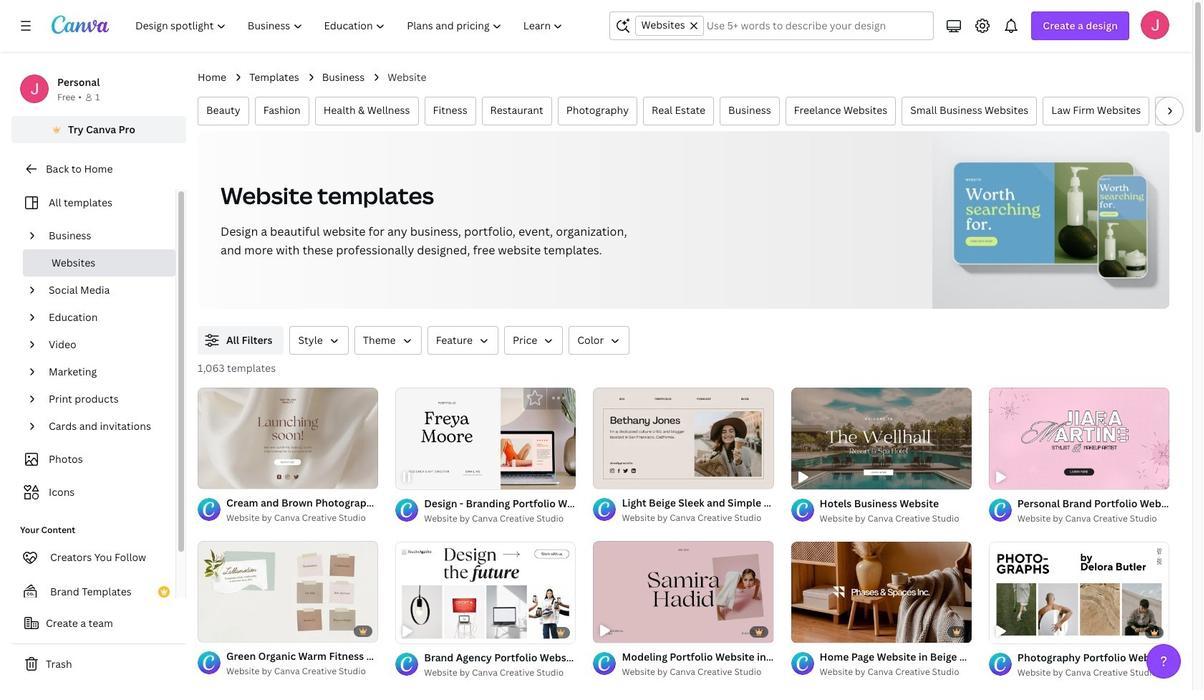 Task type: describe. For each thing, give the bounding box(es) containing it.
Search search field
[[707, 12, 925, 39]]

home page website in beige cream warm & modern style image
[[791, 541, 972, 643]]

james peterson image
[[1141, 11, 1170, 39]]



Task type: locate. For each thing, give the bounding box(es) containing it.
top level navigation element
[[126, 11, 576, 40]]

None search field
[[610, 11, 935, 40]]

website templates image
[[933, 131, 1170, 309], [933, 131, 1170, 309]]

cream and brown photographic beauty site launch website image
[[198, 387, 378, 489]]

green organic warm fitness bio-link website image
[[198, 541, 378, 643]]

light beige sleek and simple blogger personal website image
[[594, 387, 774, 489]]



Task type: vqa. For each thing, say whether or not it's contained in the screenshot.
Search SEARCH BOX
yes



